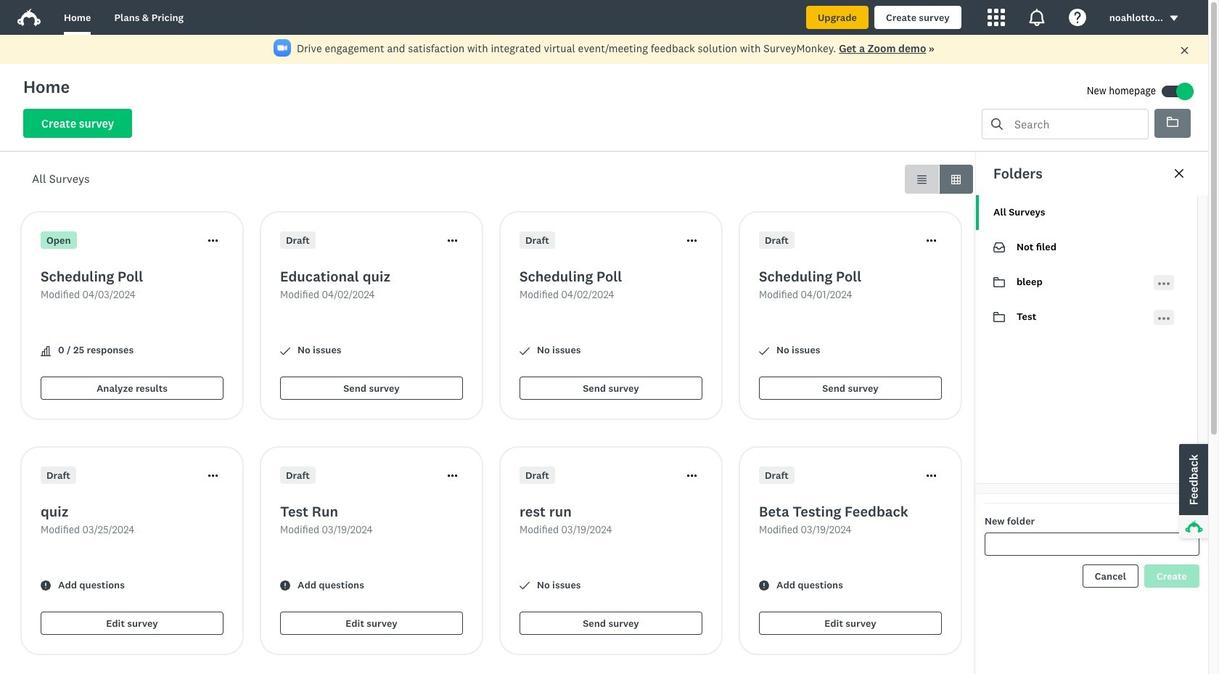 Task type: vqa. For each thing, say whether or not it's contained in the screenshot.
REWARDS image
no



Task type: describe. For each thing, give the bounding box(es) containing it.
3 warning image from the left
[[759, 581, 769, 591]]

not filed image
[[993, 242, 1005, 253]]

not filed image
[[993, 242, 1005, 253]]

response count image
[[41, 346, 51, 356]]

search image
[[991, 118, 1003, 130]]

1 brand logo image from the top
[[17, 6, 41, 29]]

no issues image
[[759, 346, 769, 356]]

2 warning image from the left
[[280, 581, 290, 591]]

response count image
[[41, 346, 51, 356]]

search image
[[991, 118, 1003, 130]]

test image
[[993, 311, 1005, 323]]

x image
[[1180, 46, 1189, 55]]

Search text field
[[1003, 110, 1148, 139]]



Task type: locate. For each thing, give the bounding box(es) containing it.
2 brand logo image from the top
[[17, 9, 41, 26]]

1 warning image from the left
[[41, 581, 51, 591]]

2 horizontal spatial warning image
[[759, 581, 769, 591]]

brand logo image
[[17, 6, 41, 29], [17, 9, 41, 26]]

1 bleep image from the top
[[993, 276, 1005, 288]]

response based pricing icon image
[[1011, 445, 1057, 491]]

open menu image for 2nd bleep icon from the top
[[1158, 282, 1170, 285]]

open menu image for test image
[[1158, 317, 1170, 320]]

0 horizontal spatial warning image
[[41, 581, 51, 591]]

dialog
[[975, 152, 1208, 674]]

dropdown arrow icon image
[[1169, 13, 1179, 23], [1170, 16, 1178, 21]]

1 open menu image from the top
[[1158, 282, 1170, 285]]

2 bleep image from the top
[[993, 277, 1005, 287]]

notification center icon image
[[1028, 9, 1045, 26]]

1 horizontal spatial warning image
[[280, 581, 290, 591]]

bleep image
[[993, 276, 1005, 288], [993, 277, 1005, 287]]

help icon image
[[1069, 9, 1086, 26]]

group
[[905, 165, 973, 194]]

products icon image
[[987, 9, 1005, 26], [987, 9, 1005, 26]]

2 open menu image from the top
[[1158, 312, 1170, 324]]

None text field
[[985, 533, 1200, 556]]

test image
[[993, 312, 1005, 322]]

no issues image
[[280, 346, 290, 356], [520, 346, 530, 356], [520, 581, 530, 591]]

open menu image
[[1158, 282, 1170, 285], [1158, 312, 1170, 324], [1158, 317, 1170, 320]]

folders image
[[1167, 116, 1178, 128]]

open menu image
[[1158, 278, 1170, 289]]

folders image
[[1167, 117, 1178, 127]]

3 open menu image from the top
[[1158, 317, 1170, 320]]

warning image
[[41, 581, 51, 591], [280, 581, 290, 591], [759, 581, 769, 591]]



